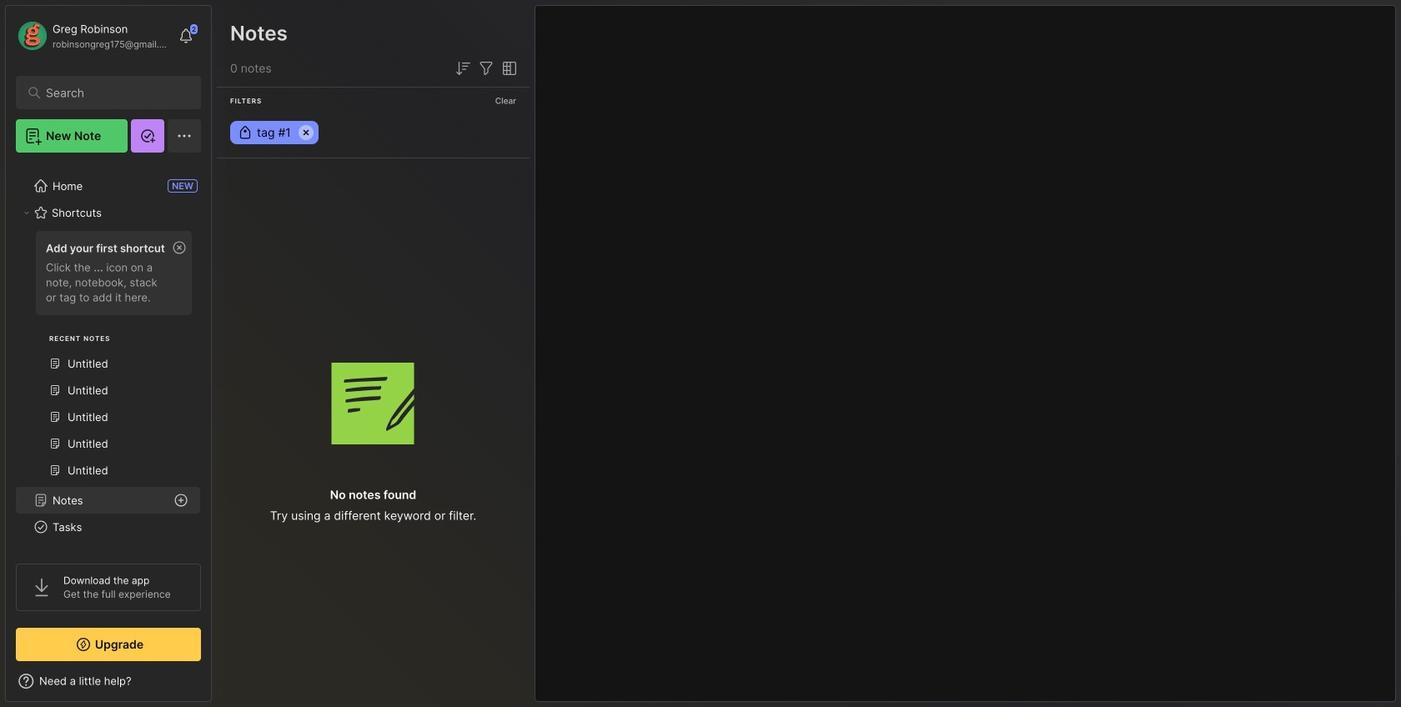Task type: describe. For each thing, give the bounding box(es) containing it.
click to collapse image
[[211, 677, 223, 697]]

add filters image
[[476, 58, 496, 78]]

Account field
[[16, 19, 170, 53]]

none search field inside main element
[[46, 83, 179, 103]]

group inside tree
[[16, 226, 200, 494]]

note window element
[[535, 5, 1397, 703]]

Sort options field
[[453, 58, 473, 78]]

main element
[[0, 0, 217, 708]]

View options field
[[496, 58, 520, 78]]

Search text field
[[46, 85, 179, 101]]



Task type: locate. For each thing, give the bounding box(es) containing it.
tree inside main element
[[6, 163, 211, 694]]

Add filters field
[[476, 58, 496, 78]]

WHAT'S NEW field
[[6, 668, 211, 695]]

None search field
[[46, 83, 179, 103]]

tree
[[6, 163, 211, 694]]

group
[[16, 226, 200, 494]]



Task type: vqa. For each thing, say whether or not it's contained in the screenshot.
Account field
yes



